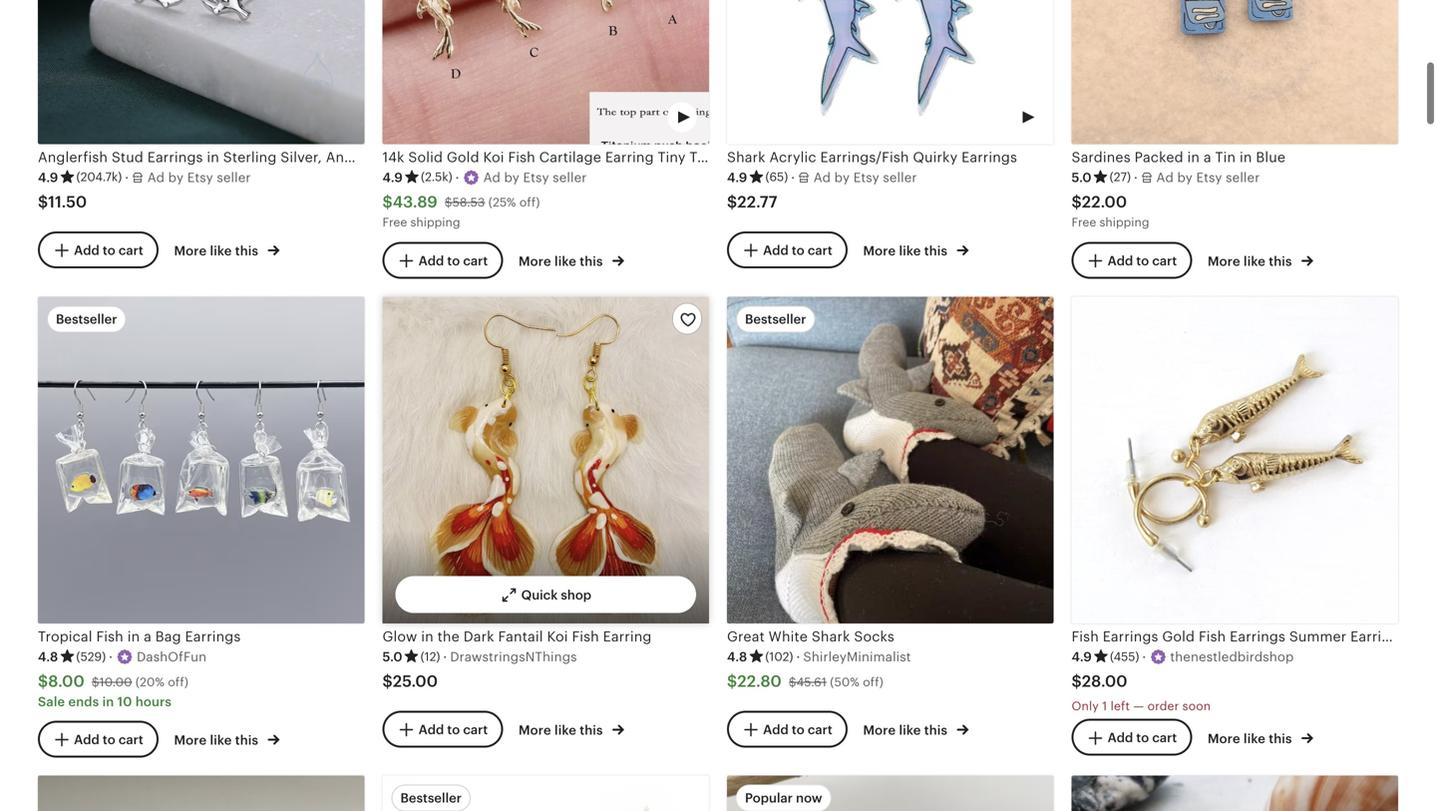 Task type: vqa. For each thing, say whether or not it's contained in the screenshot.
Jan
no



Task type: locate. For each thing, give the bounding box(es) containing it.
$ for $ 8.00 $ 10.00 (20% off) sale ends in 10 hours
[[38, 673, 48, 691]]

(12)
[[421, 650, 440, 663]]

more
[[174, 243, 207, 258], [864, 243, 896, 258], [519, 254, 551, 269], [1208, 254, 1241, 269], [519, 723, 551, 738], [864, 723, 896, 738], [1208, 731, 1241, 746], [174, 733, 207, 748]]

0 horizontal spatial shark
[[727, 149, 766, 165]]

earrings right quirky
[[962, 149, 1018, 165]]

1 vertical spatial shark
[[812, 629, 851, 645]]

1 horizontal spatial product video element
[[727, 0, 1054, 144]]

shop for (455)
[[1251, 588, 1281, 603]]

in left bag at the bottom
[[127, 629, 140, 645]]

a left tin at the top right
[[1204, 149, 1212, 165]]

· right (2.5k)
[[456, 170, 460, 185]]

product video element
[[383, 0, 709, 144], [727, 0, 1054, 144]]

(20%
[[136, 675, 165, 689]]

0 horizontal spatial shipping
[[411, 216, 460, 229]]

off)
[[520, 196, 540, 209], [168, 675, 189, 689], [863, 675, 884, 689]]

add to cart button down 22.77
[[727, 231, 848, 269]]

add to cart button for (65)
[[727, 231, 848, 269]]

earrings
[[962, 149, 1018, 165], [185, 629, 241, 645]]

· right the (529)
[[109, 650, 113, 665]]

glow
[[383, 629, 418, 645]]

add to cart button down —
[[1072, 719, 1193, 756]]

5.0
[[1072, 170, 1092, 185], [383, 650, 403, 665]]

0 horizontal spatial bestseller
[[56, 312, 117, 327]]

4.9 up "43.89"
[[383, 170, 403, 185]]

this for (204.7k)
[[235, 243, 259, 258]]

hours
[[136, 694, 172, 709]]

quick shop button for (529)
[[141, 576, 262, 613]]

more like this link for (2.5k)
[[519, 250, 624, 271]]

(65)
[[766, 170, 788, 184]]

earrings right bag at the bottom
[[185, 629, 241, 645]]

more like this link for (529)
[[174, 729, 280, 749]]

add to cart for (27)
[[1108, 253, 1178, 268]]

add to cart down $ 43.89 $ 58.53 (25% off) free shipping on the left
[[419, 253, 488, 268]]

a for 8.00
[[144, 629, 152, 645]]

free down "43.89"
[[383, 216, 407, 229]]

quick shop for (12)
[[521, 588, 592, 603]]

1 horizontal spatial shipping
[[1100, 216, 1150, 229]]

add down 11.50
[[74, 243, 100, 258]]

great
[[727, 629, 765, 645]]

white
[[769, 629, 808, 645]]

2 fish from the left
[[572, 629, 599, 645]]

$ inside $ 22.00 free shipping
[[1072, 193, 1082, 211]]

more for (12)
[[519, 723, 551, 738]]

like for (529)
[[210, 733, 232, 748]]

off) right the (50%
[[863, 675, 884, 689]]

to down $ 8.00 $ 10.00 (20% off) sale ends in 10 hours
[[103, 732, 115, 747]]

shop
[[216, 108, 247, 123], [561, 108, 592, 123], [906, 108, 936, 123], [1251, 108, 1281, 123], [216, 588, 247, 603], [561, 588, 592, 603], [906, 588, 936, 603], [1251, 588, 1281, 603]]

2 4.8 from the left
[[727, 650, 748, 665]]

cart for (455)
[[1153, 731, 1178, 746]]

off) inside $ 43.89 $ 58.53 (25% off) free shipping
[[520, 196, 540, 209]]

more like this link for (102)
[[864, 719, 969, 739]]

add to cart down 11.50
[[74, 243, 143, 258]]

to for (65)
[[792, 243, 805, 258]]

to down (204.7k) on the left top
[[103, 243, 115, 258]]

shark right the 'white'
[[812, 629, 851, 645]]

4.8
[[38, 650, 58, 665], [727, 650, 748, 665]]

this for (12)
[[580, 723, 603, 738]]

5.0 down sardines at right top
[[1072, 170, 1092, 185]]

$
[[38, 193, 48, 211], [383, 193, 393, 211], [727, 193, 738, 211], [1072, 193, 1082, 211], [445, 196, 453, 209], [38, 673, 48, 691], [383, 673, 393, 691], [727, 673, 738, 691], [1072, 673, 1082, 691], [92, 675, 99, 689], [789, 675, 797, 689]]

in left tin at the top right
[[1188, 149, 1200, 165]]

bestseller for 8.00
[[56, 312, 117, 327]]

to for (529)
[[103, 732, 115, 747]]

· right (102)
[[797, 650, 801, 665]]

0 vertical spatial 5.0
[[1072, 170, 1092, 185]]

to down $ 43.89 $ 58.53 (25% off) free shipping on the left
[[447, 253, 460, 268]]

to down —
[[1137, 731, 1150, 746]]

shop for (27)
[[1251, 108, 1281, 123]]

shark up the '(65)'
[[727, 149, 766, 165]]

more like this for (204.7k)
[[174, 243, 262, 258]]

to down the acrylic
[[792, 243, 805, 258]]

add down $ 22.00 free shipping
[[1108, 253, 1134, 268]]

shark
[[727, 149, 766, 165], [812, 629, 851, 645]]

add to cart button down $ 43.89 $ 58.53 (25% off) free shipping on the left
[[383, 242, 503, 279]]

this for (65)
[[925, 243, 948, 258]]

shipping inside $ 43.89 $ 58.53 (25% off) free shipping
[[411, 216, 460, 229]]

more like this
[[174, 243, 262, 258], [864, 243, 951, 258], [519, 254, 607, 269], [1208, 254, 1296, 269], [519, 723, 607, 738], [864, 723, 951, 738], [1208, 731, 1296, 746], [174, 733, 262, 748]]

ends
[[68, 694, 99, 709]]

fish up the (529)
[[96, 629, 124, 645]]

0 horizontal spatial a
[[144, 629, 152, 645]]

1 horizontal spatial earrings
[[962, 149, 1018, 165]]

$ inside $ 22.80 $ 45.61 (50% off)
[[789, 675, 797, 689]]

$ for $ 28.00 only 1 left — order soon
[[1072, 673, 1082, 691]]

4.8 for 22.80
[[727, 650, 748, 665]]

add for (529)
[[74, 732, 100, 747]]

(529)
[[76, 650, 106, 663]]

add to cart button down ends
[[38, 721, 158, 758]]

add down 22.77
[[763, 243, 789, 258]]

$ for $ 11.50
[[38, 193, 48, 211]]

· for (455)
[[1143, 650, 1147, 665]]

2 free from the left
[[1072, 216, 1097, 229]]

quick shop button for (102)
[[830, 576, 951, 613]]

0 horizontal spatial off)
[[168, 675, 189, 689]]

·
[[125, 170, 129, 185], [456, 170, 460, 185], [791, 170, 795, 185], [1134, 170, 1138, 185], [109, 650, 113, 665], [443, 650, 447, 665], [797, 650, 801, 665], [1143, 650, 1147, 665]]

quick shop button
[[141, 97, 262, 134], [485, 97, 607, 134], [830, 97, 951, 134], [1175, 97, 1296, 134], [141, 576, 262, 613], [396, 576, 696, 613], [830, 576, 951, 613], [1175, 576, 1296, 613]]

more like this for (455)
[[1208, 731, 1296, 746]]

fish earrings gold fish earrings summer earrings fishing earrings beach earrings brass fish charms gone fishing earrings fish jewelry image
[[1072, 297, 1399, 624]]

quick shop for (529)
[[177, 588, 247, 603]]

add
[[74, 243, 100, 258], [763, 243, 789, 258], [419, 253, 444, 268], [1108, 253, 1134, 268], [419, 722, 444, 737], [763, 722, 789, 737], [1108, 731, 1134, 746], [74, 732, 100, 747]]

(102)
[[766, 650, 794, 663]]

left
[[1111, 699, 1131, 713]]

cart
[[119, 243, 143, 258], [808, 243, 833, 258], [463, 253, 488, 268], [1153, 253, 1178, 268], [463, 722, 488, 737], [808, 722, 833, 737], [1153, 731, 1178, 746], [119, 732, 143, 747]]

popular
[[745, 791, 793, 806]]

· right (204.7k) on the left top
[[125, 170, 129, 185]]

1 vertical spatial 5.0
[[383, 650, 403, 665]]

add to cart down —
[[1108, 731, 1178, 746]]

add to cart button down 11.50
[[38, 231, 158, 269]]

add for (204.7k)
[[74, 243, 100, 258]]

to down $ 22.00 free shipping
[[1137, 253, 1150, 268]]

to
[[103, 243, 115, 258], [792, 243, 805, 258], [447, 253, 460, 268], [1137, 253, 1150, 268], [447, 722, 460, 737], [792, 722, 805, 737], [1137, 731, 1150, 746], [103, 732, 115, 747]]

1 horizontal spatial off)
[[520, 196, 540, 209]]

off) for 8.00
[[168, 675, 189, 689]]

quick shop for (27)
[[1211, 108, 1281, 123]]

4.8 down the "tropical"
[[38, 650, 58, 665]]

1 horizontal spatial a
[[1204, 149, 1212, 165]]

off) inside $ 8.00 $ 10.00 (20% off) sale ends in 10 hours
[[168, 675, 189, 689]]

quick shop
[[177, 108, 247, 123], [521, 108, 592, 123], [866, 108, 936, 123], [1211, 108, 1281, 123], [177, 588, 247, 603], [521, 588, 592, 603], [866, 588, 936, 603], [1211, 588, 1281, 603]]

shipping down the 22.00
[[1100, 216, 1150, 229]]

sale silver fish earrings, fish jewelry, antique silver 3d fish earrings, nature  inspired jewelry, gift for her, jingsbeadingworld image
[[1072, 776, 1399, 811]]

1 free from the left
[[383, 216, 407, 229]]

1 horizontal spatial shark
[[812, 629, 851, 645]]

shop for (2.5k)
[[561, 108, 592, 123]]

22.77
[[738, 193, 778, 211]]

add for (455)
[[1108, 731, 1134, 746]]

4.9 up $ 11.50
[[38, 170, 58, 185]]

off) right (25%
[[520, 196, 540, 209]]

$ for $ 25.00
[[383, 673, 393, 691]]

quick
[[177, 108, 213, 123], [521, 108, 558, 123], [866, 108, 903, 123], [1211, 108, 1247, 123], [177, 588, 213, 603], [521, 588, 558, 603], [866, 588, 903, 603], [1211, 588, 1247, 603]]

1 vertical spatial a
[[144, 629, 152, 645]]

2 product video element from the left
[[727, 0, 1054, 144]]

cart for (529)
[[119, 732, 143, 747]]

only
[[1072, 699, 1099, 713]]

add to cart button for (2.5k)
[[383, 242, 503, 279]]

sardines packed in a tin in blue
[[1072, 149, 1286, 165]]

tin
[[1216, 149, 1236, 165]]

$ for $ 43.89 $ 58.53 (25% off) free shipping
[[383, 193, 393, 211]]

add down 22.80 at the right bottom of the page
[[763, 722, 789, 737]]

· right (455)
[[1143, 650, 1147, 665]]

58.53
[[453, 196, 485, 209]]

free
[[383, 216, 407, 229], [1072, 216, 1097, 229]]

add to cart down $ 22.80 $ 45.61 (50% off)
[[763, 722, 833, 737]]

bestseller for 22.80
[[745, 312, 807, 327]]

quick shop for (455)
[[1211, 588, 1281, 603]]

add for (102)
[[763, 722, 789, 737]]

5.0 down glow
[[383, 650, 403, 665]]

more like this link for (204.7k)
[[174, 239, 280, 260]]

sardines packed in a tin in blue image
[[1072, 0, 1399, 144]]

1 product video element from the left
[[383, 0, 709, 144]]

add to cart button for (27)
[[1072, 242, 1193, 279]]

to down 'the'
[[447, 722, 460, 737]]

0 horizontal spatial product video element
[[383, 0, 709, 144]]

0 horizontal spatial 5.0
[[383, 650, 403, 665]]

in left 10
[[102, 694, 114, 709]]

1 horizontal spatial 4.8
[[727, 650, 748, 665]]

11.50
[[48, 193, 87, 211]]

to down $ 22.80 $ 45.61 (50% off)
[[792, 722, 805, 737]]

quick for (455)
[[1211, 588, 1247, 603]]

1 horizontal spatial free
[[1072, 216, 1097, 229]]

add down ends
[[74, 732, 100, 747]]

0 vertical spatial a
[[1204, 149, 1212, 165]]

like
[[210, 243, 232, 258], [899, 243, 921, 258], [555, 254, 577, 269], [1244, 254, 1266, 269], [555, 723, 577, 738], [899, 723, 921, 738], [1244, 731, 1266, 746], [210, 733, 232, 748]]

more for (65)
[[864, 243, 896, 258]]

4.9 up the $ 22.77
[[727, 170, 748, 185]]

2 shipping from the left
[[1100, 216, 1150, 229]]

· right the '(65)'
[[791, 170, 795, 185]]

1 vertical spatial earrings
[[185, 629, 241, 645]]

add to cart down 22.77
[[763, 243, 833, 258]]

add to cart down 25.00
[[419, 722, 488, 737]]

more like this for (27)
[[1208, 254, 1296, 269]]

like for (12)
[[555, 723, 577, 738]]

add to cart button for (12)
[[383, 711, 503, 748]]

add to cart button down 25.00
[[383, 711, 503, 748]]

sea sediment hook earrings, natural blue gemstone dangle earrings, healing drop earrings, inner peace meditation grounding earrings gift image
[[727, 776, 1054, 811]]

add to cart down $ 22.00 free shipping
[[1108, 253, 1178, 268]]

2 horizontal spatial bestseller
[[745, 312, 807, 327]]

more like this for (102)
[[864, 723, 951, 738]]

add to cart
[[74, 243, 143, 258], [763, 243, 833, 258], [419, 253, 488, 268], [1108, 253, 1178, 268], [419, 722, 488, 737], [763, 722, 833, 737], [1108, 731, 1178, 746], [74, 732, 143, 747]]

add to cart for (12)
[[419, 722, 488, 737]]

1 shipping from the left
[[411, 216, 460, 229]]

off) inside $ 22.80 $ 45.61 (50% off)
[[863, 675, 884, 689]]

1
[[1103, 699, 1108, 713]]

4.9 up 28.00
[[1072, 650, 1093, 665]]

great white shark socks
[[727, 629, 895, 645]]

add down 25.00
[[419, 722, 444, 737]]

shop for (102)
[[906, 588, 936, 603]]

like for (27)
[[1244, 254, 1266, 269]]

shipping inside $ 22.00 free shipping
[[1100, 216, 1150, 229]]

add down $ 43.89 $ 58.53 (25% off) free shipping on the left
[[419, 253, 444, 268]]

sardines
[[1072, 149, 1131, 165]]

$ 8.00 $ 10.00 (20% off) sale ends in 10 hours
[[38, 673, 189, 709]]

4.8 down great
[[727, 650, 748, 665]]

like for (2.5k)
[[555, 254, 577, 269]]

add down the left
[[1108, 731, 1134, 746]]

soon
[[1183, 699, 1212, 713]]

cart for (12)
[[463, 722, 488, 737]]

1 4.8 from the left
[[38, 650, 58, 665]]

glow in the dark fantail koi fish earring
[[383, 629, 652, 645]]

fish right koi in the left of the page
[[572, 629, 599, 645]]

more like this link
[[174, 239, 280, 260], [864, 239, 969, 260], [519, 250, 624, 271], [1208, 250, 1314, 271], [519, 719, 624, 739], [864, 719, 969, 739], [1208, 727, 1314, 748], [174, 729, 280, 749]]

quick for (204.7k)
[[177, 108, 213, 123]]

0 horizontal spatial free
[[383, 216, 407, 229]]

· for (102)
[[797, 650, 801, 665]]

add to cart for (102)
[[763, 722, 833, 737]]

1 horizontal spatial bestseller
[[401, 791, 462, 806]]

bestseller
[[56, 312, 117, 327], [745, 312, 807, 327], [401, 791, 462, 806]]

the
[[438, 629, 460, 645]]

blue
[[1257, 149, 1286, 165]]

cart for (102)
[[808, 722, 833, 737]]

off) right (20%
[[168, 675, 189, 689]]

0 vertical spatial shark
[[727, 149, 766, 165]]

add to cart down 10
[[74, 732, 143, 747]]

0 horizontal spatial fish
[[96, 629, 124, 645]]

45.61
[[797, 675, 827, 689]]

free down the 22.00
[[1072, 216, 1097, 229]]

$ 22.00 free shipping
[[1072, 193, 1150, 229]]

bestseller link
[[383, 776, 709, 811]]

tropical
[[38, 629, 92, 645]]

quick shop button for (455)
[[1175, 576, 1296, 613]]

add to cart for (529)
[[74, 732, 143, 747]]

$ 28.00 only 1 left — order soon
[[1072, 673, 1212, 713]]

4.9
[[38, 170, 58, 185], [383, 170, 403, 185], [727, 170, 748, 185], [1072, 650, 1093, 665]]

add to cart button down $ 22.80 $ 45.61 (50% off)
[[727, 711, 848, 748]]

product video element for (2.5k)
[[383, 0, 709, 144]]

this
[[235, 243, 259, 258], [925, 243, 948, 258], [580, 254, 603, 269], [1269, 254, 1293, 269], [580, 723, 603, 738], [925, 723, 948, 738], [1269, 731, 1293, 746], [235, 733, 259, 748]]

(204.7k)
[[76, 170, 122, 184]]

1 horizontal spatial fish
[[572, 629, 599, 645]]

quick shop for (102)
[[866, 588, 936, 603]]

add to cart button
[[38, 231, 158, 269], [727, 231, 848, 269], [383, 242, 503, 279], [1072, 242, 1193, 279], [383, 711, 503, 748], [727, 711, 848, 748], [1072, 719, 1193, 756], [38, 721, 158, 758]]

2 horizontal spatial off)
[[863, 675, 884, 689]]

acrylic
[[770, 149, 817, 165]]

packed
[[1135, 149, 1184, 165]]

5.0 for 22.00
[[1072, 170, 1092, 185]]

more for (102)
[[864, 723, 896, 738]]

a left bag at the bottom
[[144, 629, 152, 645]]

this for (2.5k)
[[580, 254, 603, 269]]

fish
[[96, 629, 124, 645], [572, 629, 599, 645]]

more like this for (529)
[[174, 733, 262, 748]]

0 horizontal spatial 4.8
[[38, 650, 58, 665]]

a for 22.00
[[1204, 149, 1212, 165]]

add for (12)
[[419, 722, 444, 737]]

add to cart button for (204.7k)
[[38, 231, 158, 269]]

more for (529)
[[174, 733, 207, 748]]

25.00
[[393, 673, 438, 691]]

in
[[1188, 149, 1200, 165], [1240, 149, 1253, 165], [127, 629, 140, 645], [421, 629, 434, 645], [102, 694, 114, 709]]

shipping down "43.89"
[[411, 216, 460, 229]]

a
[[1204, 149, 1212, 165], [144, 629, 152, 645]]

shipping
[[411, 216, 460, 229], [1100, 216, 1150, 229]]

$ inside $ 28.00 only 1 left — order soon
[[1072, 673, 1082, 691]]

5.0 for 25.00
[[383, 650, 403, 665]]

great white shark socks image
[[727, 297, 1054, 624]]

add to cart button down $ 22.00 free shipping
[[1072, 242, 1193, 279]]

1 horizontal spatial 5.0
[[1072, 170, 1092, 185]]

· right (12)
[[443, 650, 447, 665]]

in inside $ 8.00 $ 10.00 (20% off) sale ends in 10 hours
[[102, 694, 114, 709]]

0 vertical spatial earrings
[[962, 149, 1018, 165]]



Task type: describe. For each thing, give the bounding box(es) containing it.
cart for (65)
[[808, 243, 833, 258]]

tropical fish in a bag earrings image
[[38, 297, 365, 624]]

· right (27)
[[1134, 170, 1138, 185]]

22.00
[[1082, 193, 1128, 211]]

tropical fish in a bag earrings
[[38, 629, 241, 645]]

quick shop button for (27)
[[1175, 97, 1296, 134]]

quick shop for (2.5k)
[[521, 108, 592, 123]]

add to cart button for (529)
[[38, 721, 158, 758]]

1 fish from the left
[[96, 629, 124, 645]]

like for (102)
[[899, 723, 921, 738]]

to for (12)
[[447, 722, 460, 737]]

0 horizontal spatial earrings
[[185, 629, 241, 645]]

sale
[[38, 694, 65, 709]]

add for (2.5k)
[[419, 253, 444, 268]]

more like this link for (12)
[[519, 719, 624, 739]]

shark acrylic earrings/fish quirky earrings image
[[727, 0, 1054, 144]]

this for (529)
[[235, 733, 259, 748]]

(50%
[[830, 675, 860, 689]]

10.00
[[99, 675, 132, 689]]

quick for (27)
[[1211, 108, 1247, 123]]

socks
[[854, 629, 895, 645]]

to for (102)
[[792, 722, 805, 737]]

anglerfish stud earrings in sterling silver, anglerfish earrings, fish earrings, silver fish stud, cute and quirky animal earrings image
[[38, 0, 365, 144]]

shop for (529)
[[216, 588, 247, 603]]

cart for (204.7k)
[[119, 243, 143, 258]]

more like this link for (455)
[[1208, 727, 1314, 748]]

quick shop button for (204.7k)
[[141, 97, 262, 134]]

to for (2.5k)
[[447, 253, 460, 268]]

quick for (2.5k)
[[521, 108, 558, 123]]

quick shop button for (2.5k)
[[485, 97, 607, 134]]

glow in the dark fantail koi fish earring image
[[383, 297, 709, 624]]

quick for (102)
[[866, 588, 903, 603]]

add to cart for (2.5k)
[[419, 253, 488, 268]]

koi
[[547, 629, 568, 645]]

22.80
[[738, 673, 782, 691]]

dark
[[464, 629, 495, 645]]

$ 22.80 $ 45.61 (50% off)
[[727, 673, 884, 691]]

14k solid gold koi fish cartilage earring tiny tragus stud helix conch piercing cute stud earring minimalist earrings flat back earring 20g image
[[383, 0, 709, 144]]

quick shop for (204.7k)
[[177, 108, 247, 123]]

earring
[[603, 629, 652, 645]]

$ 43.89 $ 58.53 (25% off) free shipping
[[383, 193, 540, 229]]

in up (12)
[[421, 629, 434, 645]]

6mm trout earrings image
[[38, 776, 365, 811]]

shark acrylic earrings/fish quirky earrings
[[727, 149, 1018, 165]]

add to cart button for (455)
[[1072, 719, 1193, 756]]

bestseller inside bestseller link
[[401, 791, 462, 806]]

· for (65)
[[791, 170, 795, 185]]

free inside $ 43.89 $ 58.53 (25% off) free shipping
[[383, 216, 407, 229]]

this for (455)
[[1269, 731, 1293, 746]]

add to cart for (455)
[[1108, 731, 1178, 746]]

$ for $ 22.77
[[727, 193, 738, 211]]

more like this link for (65)
[[864, 239, 969, 260]]

$ 22.77
[[727, 193, 778, 211]]

8.00
[[48, 673, 85, 691]]

28.00
[[1082, 673, 1128, 691]]

now
[[796, 791, 823, 806]]

· for (2.5k)
[[456, 170, 460, 185]]

earrings/fish
[[821, 149, 910, 165]]

popular now link
[[727, 776, 1054, 811]]

· for (12)
[[443, 650, 447, 665]]

more like this for (2.5k)
[[519, 254, 607, 269]]

10
[[117, 694, 132, 709]]

(25%
[[489, 196, 516, 209]]

to for (27)
[[1137, 253, 1150, 268]]

more like this for (65)
[[864, 243, 951, 258]]

more for (204.7k)
[[174, 243, 207, 258]]

quirky
[[913, 149, 958, 165]]

· for (204.7k)
[[125, 170, 129, 185]]

more like this link for (27)
[[1208, 250, 1314, 271]]

more for (27)
[[1208, 254, 1241, 269]]

to for (204.7k)
[[103, 243, 115, 258]]

(455)
[[1110, 650, 1140, 663]]

cart for (27)
[[1153, 253, 1178, 268]]

4.9 for 28.00
[[1072, 650, 1093, 665]]

(2.5k)
[[421, 170, 453, 184]]

product video element for (65)
[[727, 0, 1054, 144]]

add for (27)
[[1108, 253, 1134, 268]]

$ 25.00
[[383, 673, 438, 691]]

quick shop button for (12)
[[396, 576, 696, 613]]

add to cart button for (102)
[[727, 711, 848, 748]]

(27)
[[1110, 170, 1132, 184]]

fantail
[[498, 629, 543, 645]]

4.8 for 8.00
[[38, 650, 58, 665]]

quick shop button for (65)
[[830, 97, 951, 134]]

to for (455)
[[1137, 731, 1150, 746]]

order
[[1148, 699, 1180, 713]]

in right tin at the top right
[[1240, 149, 1253, 165]]

add to cart for (65)
[[763, 243, 833, 258]]

add to cart for (204.7k)
[[74, 243, 143, 258]]

free inside $ 22.00 free shipping
[[1072, 216, 1097, 229]]

4.9 for 22.77
[[727, 170, 748, 185]]

popular now
[[745, 791, 823, 806]]

$ for $ 22.80 $ 45.61 (50% off)
[[727, 673, 738, 691]]

$ 11.50
[[38, 193, 87, 211]]

add for (65)
[[763, 243, 789, 258]]

like for (204.7k)
[[210, 243, 232, 258]]

bag
[[155, 629, 181, 645]]

this for (27)
[[1269, 254, 1293, 269]]

$ for $ 22.00 free shipping
[[1072, 193, 1082, 211]]

4.9 for 11.50
[[38, 170, 58, 185]]

—
[[1134, 699, 1145, 713]]

like for (65)
[[899, 243, 921, 258]]

shop for (204.7k)
[[216, 108, 247, 123]]

43.89
[[393, 193, 438, 211]]

bag of gold fish transparent novelty earrings image
[[383, 776, 709, 811]]

quick for (12)
[[521, 588, 558, 603]]

· for (529)
[[109, 650, 113, 665]]

off) for 43.89
[[520, 196, 540, 209]]



